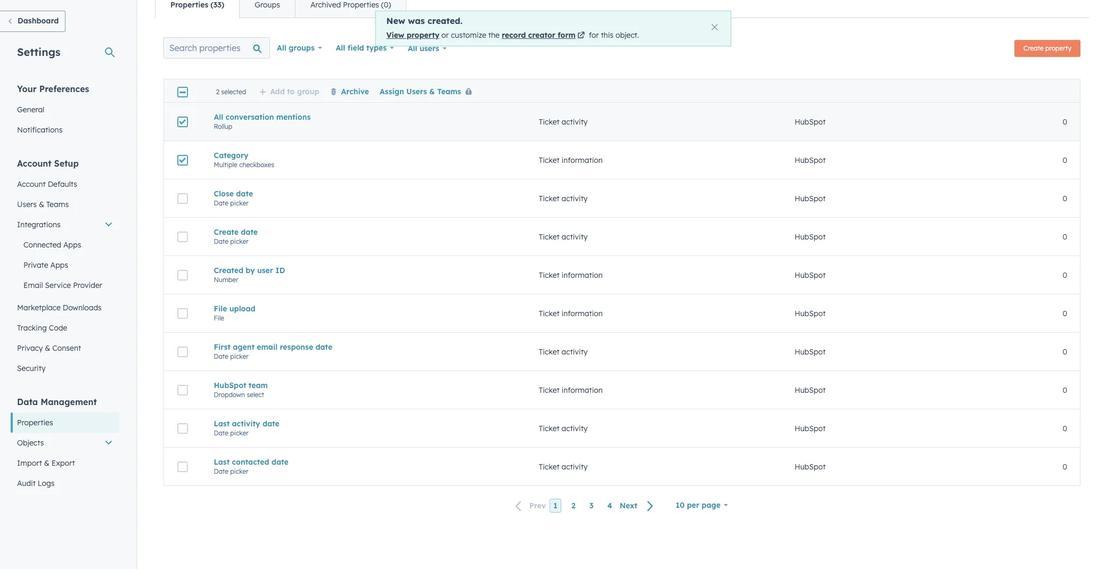 Task type: vqa. For each thing, say whether or not it's contained in the screenshot.


Task type: describe. For each thing, give the bounding box(es) containing it.
agent
[[233, 342, 255, 352]]

picker inside last activity date date picker
[[230, 429, 249, 437]]

picker inside first agent email response date date picker
[[230, 352, 249, 360]]

ticket for create date
[[539, 232, 560, 242]]

hubspot for created by user id
[[795, 270, 826, 280]]

checkboxes
[[239, 161, 274, 169]]

view property or customize the
[[386, 30, 502, 40]]

date inside first agent email response date date picker
[[316, 342, 333, 352]]

created.
[[428, 15, 463, 26]]

properties (33)
[[170, 0, 224, 10]]

1
[[554, 501, 558, 511]]

0 for last activity date
[[1063, 424, 1067, 433]]

& for consent
[[45, 344, 50, 353]]

0 for first agent email response date
[[1063, 347, 1067, 357]]

all conversation mentions button
[[214, 112, 513, 122]]

users & teams link
[[11, 194, 119, 215]]

close date date picker
[[214, 189, 253, 207]]

all groups button
[[270, 37, 329, 59]]

hubspot for last activity date
[[795, 424, 826, 433]]

archived
[[311, 0, 341, 10]]

private apps link
[[11, 255, 119, 275]]

privacy & consent
[[17, 344, 81, 353]]

your preferences element
[[11, 83, 119, 140]]

all field types
[[336, 43, 387, 53]]

date inside close date date picker
[[236, 189, 253, 198]]

new
[[386, 15, 405, 26]]

all users button
[[401, 37, 454, 60]]

0 for close date
[[1063, 194, 1067, 203]]

ticket activity for first agent email response date
[[539, 347, 588, 357]]

hubspot for last contacted date
[[795, 462, 826, 472]]

4 button
[[604, 499, 616, 513]]

all field types button
[[329, 37, 401, 59]]

category
[[214, 150, 249, 160]]

& for teams
[[39, 200, 44, 209]]

consent
[[52, 344, 81, 353]]

file upload button
[[214, 304, 513, 313]]

archived properties (0) link
[[295, 0, 406, 18]]

integrations button
[[11, 215, 119, 235]]

user
[[257, 266, 273, 275]]

record
[[502, 30, 526, 40]]

marketplace downloads link
[[11, 298, 119, 318]]

date inside last contacted date date picker
[[272, 457, 289, 467]]

link opens in a new window image
[[578, 32, 585, 40]]

all for all field types
[[336, 43, 345, 53]]

privacy & consent link
[[11, 338, 119, 358]]

users inside account setup element
[[17, 200, 37, 209]]

hubspot for close date
[[795, 194, 826, 203]]

field
[[348, 43, 364, 53]]

form
[[558, 30, 576, 40]]

number
[[214, 276, 238, 284]]

picker inside last contacted date date picker
[[230, 467, 249, 475]]

category multiple checkboxes
[[214, 150, 274, 169]]

next
[[620, 501, 638, 511]]

close
[[214, 189, 234, 198]]

link opens in a new window image
[[578, 31, 585, 41]]

or
[[442, 30, 449, 40]]

add
[[270, 87, 285, 96]]

this
[[601, 30, 614, 40]]

10 per page
[[676, 501, 721, 510]]

email
[[23, 281, 43, 290]]

defaults
[[48, 180, 77, 189]]

date inside last contacted date date picker
[[214, 467, 229, 475]]

ticket information for category
[[539, 155, 603, 165]]

customize
[[451, 30, 486, 40]]

objects button
[[11, 433, 119, 453]]

2 for 2
[[572, 501, 576, 511]]

dashboard
[[18, 16, 59, 26]]

add to group
[[270, 87, 319, 96]]

ticket activity for last activity date
[[539, 424, 588, 433]]

create property
[[1024, 44, 1072, 52]]

downloads
[[63, 303, 102, 313]]

information for file upload
[[562, 309, 603, 318]]

object.
[[616, 30, 639, 40]]

tracking
[[17, 323, 47, 333]]

record creator form link
[[502, 30, 587, 41]]

audit logs
[[17, 479, 55, 488]]

settings
[[17, 45, 60, 59]]

view property button
[[386, 30, 440, 40]]

hubspot for create date
[[795, 232, 826, 242]]

0 for create date
[[1063, 232, 1067, 242]]

prev
[[529, 501, 546, 511]]

ticket information for created by user id
[[539, 270, 603, 280]]

hubspot for hubspot team
[[795, 385, 826, 395]]

activity for close date
[[562, 194, 588, 203]]

picker inside create date date picker
[[230, 237, 249, 245]]

0 for all conversation mentions
[[1063, 117, 1067, 127]]

selected
[[221, 88, 246, 96]]

information for hubspot team
[[562, 385, 603, 395]]

id
[[276, 266, 285, 275]]

ticket for file upload
[[539, 309, 560, 318]]

activity inside last activity date date picker
[[232, 419, 260, 429]]

apps for connected apps
[[63, 240, 81, 250]]

0 for last contacted date
[[1063, 462, 1067, 472]]

date inside first agent email response date date picker
[[214, 352, 229, 360]]

3
[[589, 501, 594, 511]]

ticket information for file upload
[[539, 309, 603, 318]]

connected apps
[[23, 240, 81, 250]]

all inside all conversation mentions rollup
[[214, 112, 223, 122]]

ticket for category
[[539, 155, 560, 165]]

activity for last contacted date
[[562, 462, 588, 472]]

teams inside account setup element
[[46, 200, 69, 209]]

all for all users
[[408, 44, 417, 53]]

properties for properties (33)
[[170, 0, 208, 10]]

hubspot team button
[[214, 381, 513, 390]]

hubspot inside 'hubspot team dropdown select'
[[214, 381, 246, 390]]

notifications link
[[11, 120, 119, 140]]

create date date picker
[[214, 227, 258, 245]]

team
[[249, 381, 268, 390]]

last activity date button
[[214, 419, 513, 429]]

export
[[52, 459, 75, 468]]

import
[[17, 459, 42, 468]]

groups
[[289, 43, 315, 53]]

(0)
[[381, 0, 391, 10]]



Task type: locate. For each thing, give the bounding box(es) containing it.
by
[[246, 266, 255, 275]]

activity for last activity date
[[562, 424, 588, 433]]

1 vertical spatial property
[[1046, 44, 1072, 52]]

property inside "button"
[[1046, 44, 1072, 52]]

pagination navigation
[[509, 499, 660, 513]]

1 vertical spatial 2
[[572, 501, 576, 511]]

last for last contacted date
[[214, 457, 230, 467]]

new was created. alert
[[375, 11, 731, 46]]

1 vertical spatial file
[[214, 314, 224, 322]]

types
[[366, 43, 387, 53]]

1 last from the top
[[214, 419, 230, 429]]

account defaults
[[17, 180, 77, 189]]

ticket information for hubspot team
[[539, 385, 603, 395]]

5 ticket from the top
[[539, 270, 560, 280]]

4 ticket activity from the top
[[539, 347, 588, 357]]

0 horizontal spatial teams
[[46, 200, 69, 209]]

1 vertical spatial teams
[[46, 200, 69, 209]]

ticket for close date
[[539, 194, 560, 203]]

2 ticket information from the top
[[539, 270, 603, 280]]

0 vertical spatial teams
[[437, 87, 461, 96]]

next button
[[616, 499, 660, 513]]

last inside last activity date date picker
[[214, 419, 230, 429]]

account setup element
[[11, 158, 119, 379]]

4 date from the top
[[214, 429, 229, 437]]

new was created.
[[386, 15, 463, 26]]

4 ticket information from the top
[[539, 385, 603, 395]]

10 per page button
[[669, 495, 735, 516]]

tab panel containing all groups
[[155, 18, 1089, 525]]

group
[[297, 87, 319, 96]]

8 ticket from the top
[[539, 385, 560, 395]]

created
[[214, 266, 243, 275]]

0 for category
[[1063, 155, 1067, 165]]

3 information from the top
[[562, 309, 603, 318]]

9 0 from the top
[[1063, 424, 1067, 433]]

hubspot
[[795, 117, 826, 127], [795, 155, 826, 165], [795, 194, 826, 203], [795, 232, 826, 242], [795, 270, 826, 280], [795, 309, 826, 318], [795, 347, 826, 357], [214, 381, 246, 390], [795, 385, 826, 395], [795, 424, 826, 433], [795, 462, 826, 472]]

& for export
[[44, 459, 49, 468]]

1 vertical spatial users
[[17, 200, 37, 209]]

groups link
[[239, 0, 295, 18]]

create inside "button"
[[1024, 44, 1044, 52]]

last inside last contacted date date picker
[[214, 457, 230, 467]]

activity for all conversation mentions
[[562, 117, 588, 127]]

apps for private apps
[[50, 260, 68, 270]]

created by user id number
[[214, 266, 285, 284]]

& left export
[[44, 459, 49, 468]]

date inside create date date picker
[[241, 227, 258, 237]]

date inside close date date picker
[[214, 199, 229, 207]]

date down dropdown on the left of page
[[214, 429, 229, 437]]

Search search field
[[164, 37, 270, 59]]

0 vertical spatial 2
[[216, 88, 220, 96]]

create for property
[[1024, 44, 1044, 52]]

for this object.
[[587, 30, 639, 40]]

logs
[[38, 479, 55, 488]]

file left upload
[[214, 304, 227, 313]]

close image
[[711, 24, 718, 30]]

1 horizontal spatial property
[[1046, 44, 1072, 52]]

ticket activity for create date
[[539, 232, 588, 242]]

picker
[[230, 199, 249, 207], [230, 237, 249, 245], [230, 352, 249, 360], [230, 429, 249, 437], [230, 467, 249, 475]]

1 vertical spatial create
[[214, 227, 239, 237]]

setup
[[54, 158, 79, 169]]

account setup
[[17, 158, 79, 169]]

marketplace
[[17, 303, 61, 313]]

picker up created
[[230, 237, 249, 245]]

your preferences
[[17, 84, 89, 94]]

10
[[676, 501, 685, 510]]

all up rollup
[[214, 112, 223, 122]]

general
[[17, 105, 44, 115]]

2 horizontal spatial properties
[[343, 0, 379, 10]]

2 picker from the top
[[230, 237, 249, 245]]

all for all groups
[[277, 43, 286, 53]]

first agent email response date date picker
[[214, 342, 333, 360]]

hubspot for all conversation mentions
[[795, 117, 826, 127]]

archive
[[341, 87, 369, 96]]

2 selected
[[216, 88, 246, 96]]

audit
[[17, 479, 36, 488]]

1 vertical spatial account
[[17, 180, 46, 189]]

hubspot for file upload
[[795, 309, 826, 318]]

1 horizontal spatial properties
[[170, 0, 208, 10]]

properties left (33)
[[170, 0, 208, 10]]

last down dropdown on the left of page
[[214, 419, 230, 429]]

date down first
[[214, 352, 229, 360]]

4 ticket from the top
[[539, 232, 560, 242]]

ticket activity for all conversation mentions
[[539, 117, 588, 127]]

8 0 from the top
[[1063, 385, 1067, 395]]

ticket for hubspot team
[[539, 385, 560, 395]]

email service provider link
[[11, 275, 119, 296]]

date
[[236, 189, 253, 198], [241, 227, 258, 237], [316, 342, 333, 352], [263, 419, 280, 429], [272, 457, 289, 467]]

archive button
[[330, 87, 369, 96]]

& right privacy
[[45, 344, 50, 353]]

tab panel
[[155, 18, 1089, 525]]

2
[[216, 88, 220, 96], [572, 501, 576, 511]]

ticket for created by user id
[[539, 270, 560, 280]]

1 vertical spatial last
[[214, 457, 230, 467]]

account up users & teams
[[17, 180, 46, 189]]

0 vertical spatial property
[[407, 30, 440, 40]]

2 information from the top
[[562, 270, 603, 280]]

1 horizontal spatial create
[[1024, 44, 1044, 52]]

the
[[489, 30, 500, 40]]

account for account setup
[[17, 158, 51, 169]]

0 vertical spatial create
[[1024, 44, 1044, 52]]

5 ticket activity from the top
[[539, 424, 588, 433]]

hubspot for first agent email response date
[[795, 347, 826, 357]]

& up integrations
[[39, 200, 44, 209]]

date up created
[[214, 237, 229, 245]]

picker inside close date date picker
[[230, 199, 249, 207]]

1 ticket from the top
[[539, 117, 560, 127]]

properties up "objects"
[[17, 418, 53, 428]]

4 picker from the top
[[230, 429, 249, 437]]

provider
[[73, 281, 102, 290]]

ticket information
[[539, 155, 603, 165], [539, 270, 603, 280], [539, 309, 603, 318], [539, 385, 603, 395]]

properties inside data management element
[[17, 418, 53, 428]]

category button
[[214, 150, 513, 160]]

picker down the close
[[230, 199, 249, 207]]

0 horizontal spatial property
[[407, 30, 440, 40]]

multiple
[[214, 161, 237, 169]]

import & export link
[[11, 453, 119, 474]]

5 0 from the top
[[1063, 270, 1067, 280]]

4 0 from the top
[[1063, 232, 1067, 242]]

audit logs link
[[11, 474, 119, 494]]

3 ticket from the top
[[539, 194, 560, 203]]

upload
[[229, 304, 255, 313]]

2 date from the top
[[214, 237, 229, 245]]

property for create
[[1046, 44, 1072, 52]]

ticket activity for close date
[[539, 194, 588, 203]]

properties
[[170, 0, 208, 10], [343, 0, 379, 10], [17, 418, 53, 428]]

2 ticket activity from the top
[[539, 194, 588, 203]]

7 ticket from the top
[[539, 347, 560, 357]]

information for category
[[562, 155, 603, 165]]

0 vertical spatial apps
[[63, 240, 81, 250]]

& right 'assign'
[[429, 87, 435, 96]]

1 horizontal spatial teams
[[437, 87, 461, 96]]

9 ticket from the top
[[539, 424, 560, 433]]

0 vertical spatial file
[[214, 304, 227, 313]]

1 account from the top
[[17, 158, 51, 169]]

7 0 from the top
[[1063, 347, 1067, 357]]

picker down the "contacted"
[[230, 467, 249, 475]]

all down view property button
[[408, 44, 417, 53]]

teams down users
[[437, 87, 461, 96]]

mentions
[[276, 112, 311, 122]]

connected
[[23, 240, 61, 250]]

ticket for all conversation mentions
[[539, 117, 560, 127]]

1 button
[[550, 499, 561, 513]]

10 ticket from the top
[[539, 462, 560, 472]]

create for date
[[214, 227, 239, 237]]

ticket for last contacted date
[[539, 462, 560, 472]]

3 ticket activity from the top
[[539, 232, 588, 242]]

ticket activity
[[539, 117, 588, 127], [539, 194, 588, 203], [539, 232, 588, 242], [539, 347, 588, 357], [539, 424, 588, 433], [539, 462, 588, 472]]

rollup
[[214, 122, 232, 130]]

last
[[214, 419, 230, 429], [214, 457, 230, 467]]

account for account defaults
[[17, 180, 46, 189]]

activity for create date
[[562, 232, 588, 242]]

3 ticket information from the top
[[539, 309, 603, 318]]

to
[[287, 87, 295, 96]]

1 date from the top
[[214, 199, 229, 207]]

0 horizontal spatial properties
[[17, 418, 53, 428]]

property inside new was created. "alert"
[[407, 30, 440, 40]]

all left groups
[[277, 43, 286, 53]]

code
[[49, 323, 67, 333]]

your
[[17, 84, 37, 94]]

picker down agent
[[230, 352, 249, 360]]

3 0 from the top
[[1063, 194, 1067, 203]]

tracking code
[[17, 323, 67, 333]]

3 date from the top
[[214, 352, 229, 360]]

0 vertical spatial account
[[17, 158, 51, 169]]

2 ticket from the top
[[539, 155, 560, 165]]

1 horizontal spatial 2
[[572, 501, 576, 511]]

privacy
[[17, 344, 43, 353]]

date down last activity date date picker
[[214, 467, 229, 475]]

ticket for last activity date
[[539, 424, 560, 433]]

2 last from the top
[[214, 457, 230, 467]]

3 picker from the top
[[230, 352, 249, 360]]

last left the "contacted"
[[214, 457, 230, 467]]

hubspot for category
[[795, 155, 826, 165]]

6 0 from the top
[[1063, 309, 1067, 318]]

0 vertical spatial users
[[406, 87, 427, 96]]

page
[[702, 501, 721, 510]]

date down select
[[263, 419, 280, 429]]

date inside last activity date date picker
[[263, 419, 280, 429]]

1 file from the top
[[214, 304, 227, 313]]

groups
[[255, 0, 280, 10]]

properties for properties
[[17, 418, 53, 428]]

1 ticket information from the top
[[539, 155, 603, 165]]

service
[[45, 281, 71, 290]]

apps inside 'link'
[[50, 260, 68, 270]]

tracking code link
[[11, 318, 119, 338]]

create
[[1024, 44, 1044, 52], [214, 227, 239, 237]]

date right the "contacted"
[[272, 457, 289, 467]]

1 information from the top
[[562, 155, 603, 165]]

tab list
[[155, 0, 407, 18]]

0 for hubspot team
[[1063, 385, 1067, 395]]

add to group button
[[259, 87, 319, 96]]

all left field on the top left of page
[[336, 43, 345, 53]]

date down close date date picker
[[241, 227, 258, 237]]

information for created by user id
[[562, 270, 603, 280]]

date inside last activity date date picker
[[214, 429, 229, 437]]

0 horizontal spatial create
[[214, 227, 239, 237]]

connected apps link
[[11, 235, 119, 255]]

teams down defaults
[[46, 200, 69, 209]]

2 for 2 selected
[[216, 88, 220, 96]]

4 information from the top
[[562, 385, 603, 395]]

0 horizontal spatial users
[[17, 200, 37, 209]]

account
[[17, 158, 51, 169], [17, 180, 46, 189]]

date right the close
[[236, 189, 253, 198]]

private apps
[[23, 260, 68, 270]]

1 ticket activity from the top
[[539, 117, 588, 127]]

date down the close
[[214, 199, 229, 207]]

picker up the "contacted"
[[230, 429, 249, 437]]

1 picker from the top
[[230, 199, 249, 207]]

5 picker from the top
[[230, 467, 249, 475]]

record creator form
[[502, 30, 576, 40]]

& inside data management element
[[44, 459, 49, 468]]

0 for file upload
[[1063, 309, 1067, 318]]

users up integrations
[[17, 200, 37, 209]]

2 right 1 'button'
[[572, 501, 576, 511]]

apps up service
[[50, 260, 68, 270]]

security
[[17, 364, 46, 373]]

2 file from the top
[[214, 314, 224, 322]]

10 0 from the top
[[1063, 462, 1067, 472]]

create date button
[[214, 227, 513, 237]]

information
[[562, 155, 603, 165], [562, 270, 603, 280], [562, 309, 603, 318], [562, 385, 603, 395]]

0 vertical spatial last
[[214, 419, 230, 429]]

select
[[247, 391, 264, 399]]

create inside create date date picker
[[214, 227, 239, 237]]

ticket for first agent email response date
[[539, 347, 560, 357]]

account defaults link
[[11, 174, 119, 194]]

dropdown
[[214, 391, 245, 399]]

assign
[[380, 87, 404, 96]]

dashboard link
[[0, 11, 66, 32]]

4
[[608, 501, 612, 511]]

per
[[687, 501, 700, 510]]

all groups
[[277, 43, 315, 53]]

6 ticket activity from the top
[[539, 462, 588, 472]]

2 left "selected"
[[216, 88, 220, 96]]

for
[[589, 30, 599, 40]]

first agent email response date button
[[214, 342, 513, 352]]

general link
[[11, 100, 119, 120]]

last contacted date date picker
[[214, 457, 289, 475]]

tab list containing properties (33)
[[155, 0, 407, 18]]

management
[[41, 397, 97, 408]]

1 horizontal spatial users
[[406, 87, 427, 96]]

5 date from the top
[[214, 467, 229, 475]]

last for last activity date
[[214, 419, 230, 429]]

6 ticket from the top
[[539, 309, 560, 318]]

ticket
[[539, 117, 560, 127], [539, 155, 560, 165], [539, 194, 560, 203], [539, 232, 560, 242], [539, 270, 560, 280], [539, 309, 560, 318], [539, 347, 560, 357], [539, 385, 560, 395], [539, 424, 560, 433], [539, 462, 560, 472]]

private
[[23, 260, 48, 270]]

property for view
[[407, 30, 440, 40]]

2 inside button
[[572, 501, 576, 511]]

all
[[277, 43, 286, 53], [336, 43, 345, 53], [408, 44, 417, 53], [214, 112, 223, 122]]

&
[[429, 87, 435, 96], [39, 200, 44, 209], [45, 344, 50, 353], [44, 459, 49, 468]]

account up account defaults
[[17, 158, 51, 169]]

2 0 from the top
[[1063, 155, 1067, 165]]

0 horizontal spatial 2
[[216, 88, 220, 96]]

users right 'assign'
[[406, 87, 427, 96]]

0 for created by user id
[[1063, 270, 1067, 280]]

activity for first agent email response date
[[562, 347, 588, 357]]

1 0 from the top
[[1063, 117, 1067, 127]]

properties left (0)
[[343, 0, 379, 10]]

date inside create date date picker
[[214, 237, 229, 245]]

all conversation mentions rollup
[[214, 112, 311, 130]]

date right response
[[316, 342, 333, 352]]

file up first
[[214, 314, 224, 322]]

data management element
[[11, 396, 119, 494]]

ticket activity for last contacted date
[[539, 462, 588, 472]]

security link
[[11, 358, 119, 379]]

1 vertical spatial apps
[[50, 260, 68, 270]]

2 account from the top
[[17, 180, 46, 189]]

apps down integrations button
[[63, 240, 81, 250]]



